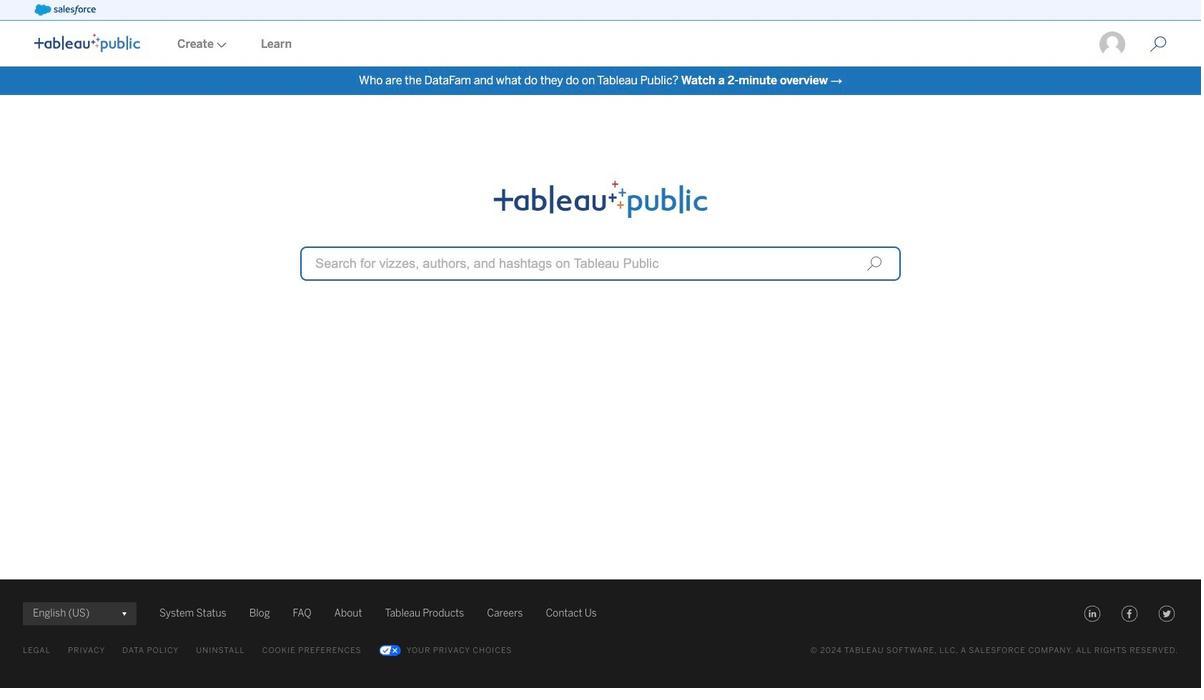 Task type: describe. For each thing, give the bounding box(es) containing it.
go to search image
[[1133, 36, 1185, 53]]

Search input field
[[300, 247, 901, 281]]

logo image
[[34, 34, 140, 52]]

salesforce logo image
[[34, 4, 96, 16]]

create image
[[214, 42, 227, 48]]

search image
[[867, 256, 883, 272]]



Task type: locate. For each thing, give the bounding box(es) containing it.
selected language element
[[33, 603, 127, 626]]

christina.overa image
[[1099, 30, 1127, 59]]



Task type: vqa. For each thing, say whether or not it's contained in the screenshot.
Coursera:
no



